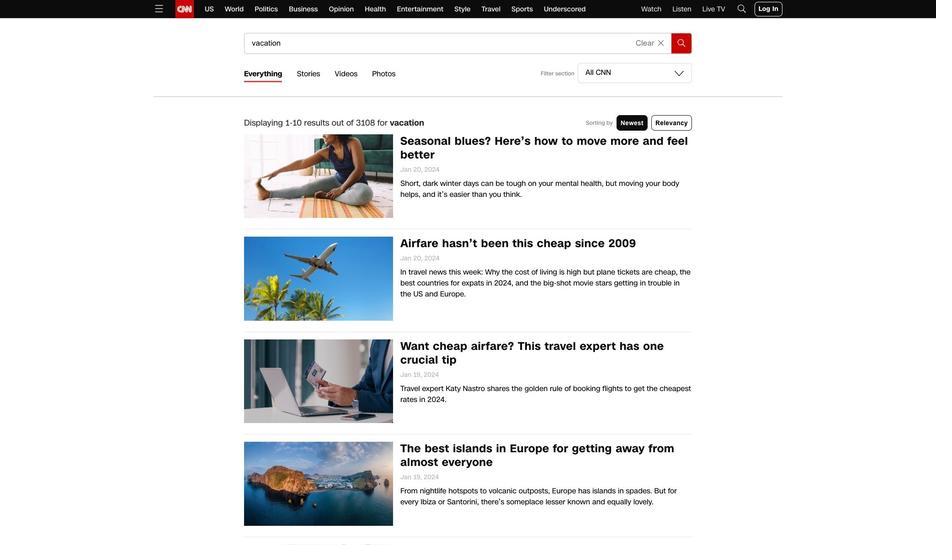 Task type: describe. For each thing, give the bounding box(es) containing it.
ui add 2 image
[[655, 36, 669, 50]]

search image
[[676, 36, 688, 48]]



Task type: locate. For each thing, give the bounding box(es) containing it.
None text field
[[245, 33, 628, 54]]

open menu icon image
[[154, 3, 165, 14]]

search icon image
[[737, 3, 748, 14]]



Task type: vqa. For each thing, say whether or not it's contained in the screenshot.
the 'bill hader, "barry" steve martin, "only murders in the building" jason segel, "shrinking" martin short, "only murders in the building" jason sudeikis, "ted lasso" jeremy allen white, "the bear" *winner'
no



